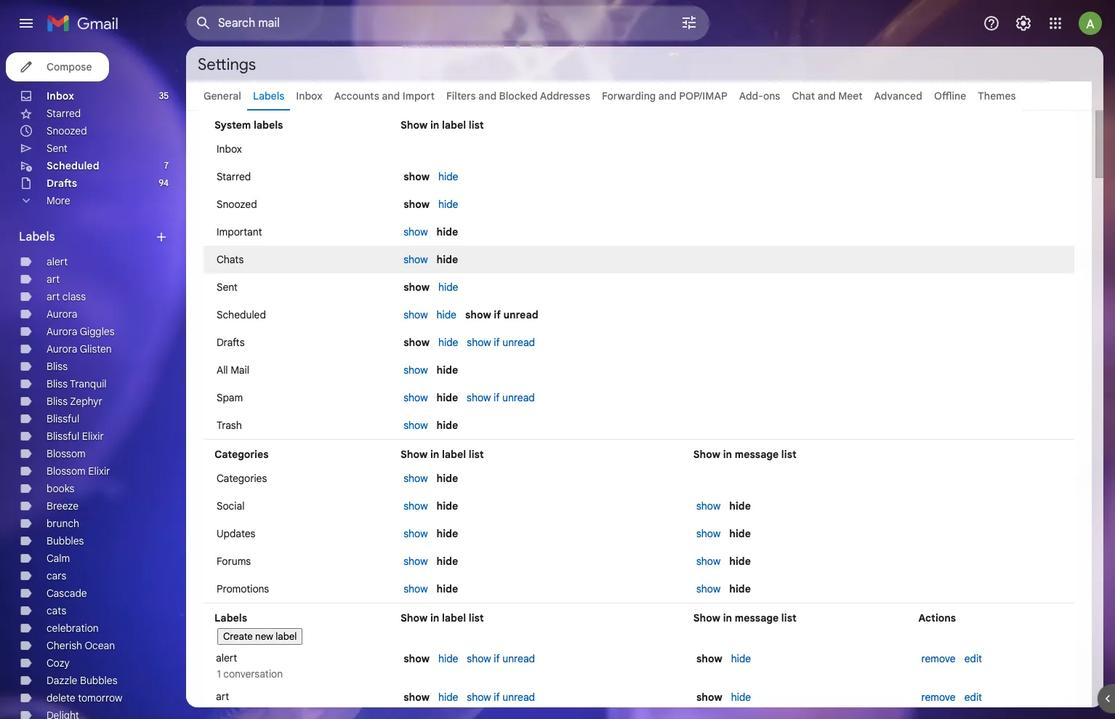 Task type: locate. For each thing, give the bounding box(es) containing it.
alert link
[[47, 255, 68, 268]]

show
[[404, 170, 430, 183], [404, 198, 430, 211], [404, 225, 428, 239], [404, 253, 428, 266], [404, 281, 430, 294], [404, 308, 428, 321], [465, 308, 491, 321], [404, 336, 430, 349], [467, 336, 491, 349], [404, 364, 428, 377], [404, 391, 428, 404], [467, 391, 491, 404], [404, 419, 428, 432], [404, 472, 428, 485], [404, 500, 428, 513], [697, 500, 721, 513], [404, 527, 428, 540], [697, 527, 721, 540], [404, 555, 428, 568], [697, 555, 721, 568], [404, 582, 428, 596], [697, 582, 721, 596], [404, 652, 430, 665], [467, 652, 491, 665], [697, 652, 723, 665], [404, 691, 430, 704], [467, 691, 491, 704], [697, 691, 723, 704]]

snoozed up important
[[217, 198, 257, 211]]

brunch link
[[47, 517, 79, 530]]

1 vertical spatial remove link
[[922, 691, 956, 704]]

forwarding and pop/imap
[[602, 89, 728, 103]]

2 vertical spatial bliss
[[47, 395, 68, 408]]

bubbles down the brunch
[[47, 534, 84, 548]]

aurora
[[47, 308, 77, 321], [47, 325, 77, 338], [47, 343, 77, 356]]

settings image
[[1015, 15, 1033, 32]]

trash
[[217, 419, 242, 432]]

0 vertical spatial message
[[735, 448, 779, 461]]

remove link for art
[[922, 691, 956, 704]]

7
[[164, 160, 169, 171]]

bliss for bliss tranquil
[[47, 377, 68, 391]]

1 vertical spatial message
[[735, 612, 779, 625]]

blissful down blissful link
[[47, 430, 79, 443]]

1 vertical spatial edit link
[[965, 691, 983, 704]]

show in label list for system labels
[[401, 119, 484, 132]]

aurora down art class "link"
[[47, 308, 77, 321]]

1 vertical spatial art
[[47, 290, 60, 303]]

show if unread for 3rd show if unread link from the top of the page
[[467, 652, 535, 665]]

art class
[[47, 290, 86, 303]]

drafts up all mail
[[217, 336, 245, 349]]

0 vertical spatial blossom
[[47, 447, 86, 460]]

blissful
[[47, 412, 79, 425], [47, 430, 79, 443]]

support image
[[983, 15, 1001, 32]]

2 show in message list from the top
[[694, 612, 797, 625]]

filters and blocked addresses
[[446, 89, 591, 103]]

elixir
[[82, 430, 104, 443], [88, 465, 110, 478]]

edit
[[965, 652, 983, 665], [965, 691, 983, 704]]

alert for alert
[[47, 255, 68, 268]]

1 vertical spatial alert
[[216, 652, 237, 665]]

1 vertical spatial drafts
[[217, 336, 245, 349]]

0 vertical spatial categories
[[215, 448, 269, 461]]

2 message from the top
[[735, 612, 779, 625]]

advanced link
[[875, 89, 923, 103]]

labels up create
[[215, 612, 247, 625]]

labels up labels
[[253, 89, 285, 103]]

categories up social
[[217, 472, 267, 485]]

message
[[735, 448, 779, 461], [735, 612, 779, 625]]

0 vertical spatial blissful
[[47, 412, 79, 425]]

conversation
[[224, 668, 283, 681]]

settings
[[198, 54, 256, 74]]

label for system labels
[[442, 119, 466, 132]]

giggles
[[80, 325, 115, 338]]

drafts up more on the left of page
[[47, 177, 77, 190]]

1 vertical spatial show in label list
[[401, 448, 484, 461]]

1
[[217, 668, 221, 681]]

1 vertical spatial elixir
[[88, 465, 110, 478]]

aurora for aurora glisten
[[47, 343, 77, 356]]

0 horizontal spatial labels
[[19, 230, 55, 244]]

drafts link
[[47, 177, 77, 190]]

2 inbox link from the left
[[296, 89, 323, 103]]

2 blissful from the top
[[47, 430, 79, 443]]

sent down chats
[[217, 281, 238, 294]]

3 and from the left
[[659, 89, 677, 103]]

alert inside 'alert 1 conversation'
[[216, 652, 237, 665]]

1 vertical spatial edit
[[965, 691, 983, 704]]

bliss up blissful link
[[47, 395, 68, 408]]

2 horizontal spatial labels
[[253, 89, 285, 103]]

blissful down bliss zephyr at left
[[47, 412, 79, 425]]

1 vertical spatial scheduled
[[217, 308, 266, 321]]

alert
[[47, 255, 68, 268], [216, 652, 237, 665]]

inbox right labels link
[[296, 89, 323, 103]]

books link
[[47, 482, 74, 495]]

label inside button
[[276, 630, 297, 643]]

accounts and import
[[334, 89, 435, 103]]

1 show in label list from the top
[[401, 119, 484, 132]]

1 show in message list from the top
[[694, 448, 797, 461]]

hide
[[438, 170, 458, 183], [438, 198, 458, 211], [437, 225, 458, 239], [437, 253, 458, 266], [438, 281, 458, 294], [437, 308, 457, 321], [438, 336, 458, 349], [437, 364, 458, 377], [437, 391, 458, 404], [437, 419, 458, 432], [437, 472, 458, 485], [437, 500, 458, 513], [730, 500, 751, 513], [437, 527, 458, 540], [730, 527, 751, 540], [437, 555, 458, 568], [730, 555, 751, 568], [437, 582, 458, 596], [730, 582, 751, 596], [438, 652, 458, 665], [731, 652, 751, 665], [438, 691, 458, 704], [731, 691, 751, 704]]

blossom
[[47, 447, 86, 460], [47, 465, 86, 478]]

0 vertical spatial show in message list
[[694, 448, 797, 461]]

updates
[[217, 527, 256, 540]]

sent
[[47, 142, 68, 155], [217, 281, 238, 294]]

blissful for blissful elixir
[[47, 430, 79, 443]]

3 bliss from the top
[[47, 395, 68, 408]]

advanced search options image
[[675, 8, 704, 37]]

and for chat
[[818, 89, 836, 103]]

art class link
[[47, 290, 86, 303]]

1 blissful from the top
[[47, 412, 79, 425]]

blossom down blissful elixir link
[[47, 447, 86, 460]]

2 edit from the top
[[965, 691, 983, 704]]

2 show in label list from the top
[[401, 448, 484, 461]]

0 vertical spatial scheduled
[[47, 159, 99, 172]]

list for system labels
[[469, 119, 484, 132]]

show link for scheduled
[[404, 308, 428, 321]]

0 vertical spatial elixir
[[82, 430, 104, 443]]

2 vertical spatial labels
[[215, 612, 247, 625]]

edit for alert
[[965, 652, 983, 665]]

inbox up starred link
[[47, 89, 74, 103]]

art down art link at the top left
[[47, 290, 60, 303]]

add-
[[739, 89, 763, 103]]

0 vertical spatial art
[[47, 273, 60, 286]]

show link for updates
[[404, 527, 428, 540]]

show if unread
[[465, 308, 539, 321], [467, 336, 535, 349], [467, 391, 535, 404], [467, 652, 535, 665], [467, 691, 535, 704]]

show in label list
[[401, 119, 484, 132], [401, 448, 484, 461], [401, 612, 484, 625]]

5 if from the top
[[494, 691, 500, 704]]

unread for second show if unread link
[[503, 391, 535, 404]]

1 horizontal spatial snoozed
[[217, 198, 257, 211]]

2 aurora from the top
[[47, 325, 77, 338]]

starred up the snoozed link
[[47, 107, 81, 120]]

None search field
[[186, 6, 710, 41]]

inbox down system
[[217, 143, 242, 156]]

unread for first show if unread link from the top of the page
[[503, 336, 535, 349]]

art for art class
[[47, 290, 60, 303]]

show in label list for categories
[[401, 448, 484, 461]]

aurora for aurora link
[[47, 308, 77, 321]]

and for forwarding
[[659, 89, 677, 103]]

alert up art link at the top left
[[47, 255, 68, 268]]

0 vertical spatial labels
[[253, 89, 285, 103]]

1 vertical spatial aurora
[[47, 325, 77, 338]]

sent down the snoozed link
[[47, 142, 68, 155]]

alert up 1
[[216, 652, 237, 665]]

0 vertical spatial edit link
[[965, 652, 983, 665]]

1 aurora from the top
[[47, 308, 77, 321]]

bubbles
[[47, 534, 84, 548], [80, 674, 117, 687]]

if for first show if unread link from the top of the page
[[494, 336, 500, 349]]

cats
[[47, 604, 66, 617]]

1 vertical spatial remove
[[922, 691, 956, 704]]

2 if from the top
[[494, 336, 500, 349]]

3 show in label list from the top
[[401, 612, 484, 625]]

0 vertical spatial bliss
[[47, 360, 68, 373]]

label for labels
[[442, 612, 466, 625]]

bliss
[[47, 360, 68, 373], [47, 377, 68, 391], [47, 395, 68, 408]]

themes link
[[978, 89, 1016, 103]]

1 vertical spatial blossom
[[47, 465, 86, 478]]

1 vertical spatial starred
[[217, 170, 251, 183]]

1 vertical spatial blissful
[[47, 430, 79, 443]]

1 horizontal spatial drafts
[[217, 336, 245, 349]]

social
[[217, 500, 245, 513]]

0 horizontal spatial starred
[[47, 107, 81, 120]]

starred
[[47, 107, 81, 120], [217, 170, 251, 183]]

show in label list for labels
[[401, 612, 484, 625]]

elixir down blissful elixir link
[[88, 465, 110, 478]]

0 horizontal spatial inbox link
[[47, 89, 74, 103]]

scheduled inside 'labels' navigation
[[47, 159, 99, 172]]

elixir up blossom link
[[82, 430, 104, 443]]

2 remove link from the top
[[922, 691, 956, 704]]

1 vertical spatial labels
[[19, 230, 55, 244]]

0 vertical spatial edit
[[965, 652, 983, 665]]

aurora glisten
[[47, 343, 112, 356]]

and left import
[[382, 89, 400, 103]]

and for filters
[[479, 89, 497, 103]]

message for categories
[[735, 448, 779, 461]]

4 and from the left
[[818, 89, 836, 103]]

show link
[[404, 225, 428, 239], [404, 253, 428, 266], [404, 308, 428, 321], [404, 364, 428, 377], [404, 391, 428, 404], [404, 419, 428, 432], [404, 472, 428, 485], [404, 500, 428, 513], [697, 500, 721, 513], [404, 527, 428, 540], [697, 527, 721, 540], [404, 555, 428, 568], [697, 555, 721, 568], [404, 582, 428, 596], [697, 582, 721, 596]]

2 blossom from the top
[[47, 465, 86, 478]]

all mail
[[217, 364, 249, 377]]

cherish ocean link
[[47, 639, 115, 652]]

cats link
[[47, 604, 66, 617]]

create new label button
[[217, 628, 303, 645]]

1 vertical spatial bliss
[[47, 377, 68, 391]]

0 horizontal spatial scheduled
[[47, 159, 99, 172]]

0 vertical spatial aurora
[[47, 308, 77, 321]]

1 vertical spatial sent
[[217, 281, 238, 294]]

delete tomorrow
[[47, 692, 122, 705]]

remove for art
[[922, 691, 956, 704]]

cascade link
[[47, 587, 87, 600]]

aurora down aurora link
[[47, 325, 77, 338]]

2 remove from the top
[[922, 691, 956, 704]]

0 horizontal spatial alert
[[47, 255, 68, 268]]

4 if from the top
[[494, 652, 500, 665]]

show for system labels
[[401, 119, 428, 132]]

bliss tranquil link
[[47, 377, 107, 391]]

1 bliss from the top
[[47, 360, 68, 373]]

1 blossom from the top
[[47, 447, 86, 460]]

show
[[401, 119, 428, 132], [401, 448, 428, 461], [694, 448, 721, 461], [401, 612, 428, 625], [694, 612, 721, 625]]

show link for important
[[404, 225, 428, 239]]

0 vertical spatial starred
[[47, 107, 81, 120]]

1 vertical spatial snoozed
[[217, 198, 257, 211]]

if for second show if unread link
[[494, 391, 500, 404]]

chat and meet link
[[792, 89, 863, 103]]

1 horizontal spatial sent
[[217, 281, 238, 294]]

show link for all mail
[[404, 364, 428, 377]]

0 horizontal spatial drafts
[[47, 177, 77, 190]]

unread for fourth show if unread link from the top of the page
[[503, 691, 535, 704]]

if
[[494, 308, 501, 321], [494, 336, 500, 349], [494, 391, 500, 404], [494, 652, 500, 665], [494, 691, 500, 704]]

blossom down blossom link
[[47, 465, 86, 478]]

search mail image
[[191, 10, 217, 36]]

scheduled up drafts link
[[47, 159, 99, 172]]

and left pop/imap
[[659, 89, 677, 103]]

1 show if unread link from the top
[[467, 336, 535, 349]]

1 remove from the top
[[922, 652, 956, 665]]

0 vertical spatial remove link
[[922, 652, 956, 665]]

2 vertical spatial aurora
[[47, 343, 77, 356]]

aurora up bliss link
[[47, 343, 77, 356]]

2 vertical spatial show in label list
[[401, 612, 484, 625]]

1 edit from the top
[[965, 652, 983, 665]]

alert inside 'labels' navigation
[[47, 255, 68, 268]]

0 vertical spatial alert
[[47, 255, 68, 268]]

more
[[47, 194, 70, 207]]

0 horizontal spatial sent
[[47, 142, 68, 155]]

show in message list
[[694, 448, 797, 461], [694, 612, 797, 625]]

and right chat
[[818, 89, 836, 103]]

3 aurora from the top
[[47, 343, 77, 356]]

2 and from the left
[[479, 89, 497, 103]]

show link for chats
[[404, 253, 428, 266]]

1 horizontal spatial alert
[[216, 652, 237, 665]]

0 vertical spatial sent
[[47, 142, 68, 155]]

breeze
[[47, 500, 79, 513]]

0 vertical spatial remove
[[922, 652, 956, 665]]

1 remove link from the top
[[922, 652, 956, 665]]

remove link
[[922, 652, 956, 665], [922, 691, 956, 704]]

labels inside navigation
[[19, 230, 55, 244]]

bliss for bliss zephyr
[[47, 395, 68, 408]]

tranquil
[[70, 377, 107, 391]]

filters
[[446, 89, 476, 103]]

labels up the alert link
[[19, 230, 55, 244]]

4 show if unread link from the top
[[467, 691, 535, 704]]

0 vertical spatial drafts
[[47, 177, 77, 190]]

snoozed down starred link
[[47, 124, 87, 137]]

inbox
[[47, 89, 74, 103], [296, 89, 323, 103], [217, 143, 242, 156]]

starred down system
[[217, 170, 251, 183]]

1 vertical spatial show in message list
[[694, 612, 797, 625]]

blossom link
[[47, 447, 86, 460]]

glisten
[[80, 343, 112, 356]]

dazzle bubbles link
[[47, 674, 117, 687]]

art down the alert link
[[47, 273, 60, 286]]

bliss down bliss link
[[47, 377, 68, 391]]

art
[[47, 273, 60, 286], [47, 290, 60, 303], [216, 690, 229, 703]]

general
[[204, 89, 241, 103]]

2 bliss from the top
[[47, 377, 68, 391]]

3 if from the top
[[494, 391, 500, 404]]

0 vertical spatial snoozed
[[47, 124, 87, 137]]

0 horizontal spatial snoozed
[[47, 124, 87, 137]]

bubbles up tomorrow
[[80, 674, 117, 687]]

1 vertical spatial bubbles
[[80, 674, 117, 687]]

1 edit link from the top
[[965, 652, 983, 665]]

and right filters
[[479, 89, 497, 103]]

1 inbox link from the left
[[47, 89, 74, 103]]

scheduled up mail
[[217, 308, 266, 321]]

blissful elixir link
[[47, 430, 104, 443]]

1 and from the left
[[382, 89, 400, 103]]

gmail image
[[47, 9, 126, 38]]

0 vertical spatial show in label list
[[401, 119, 484, 132]]

blossom elixir link
[[47, 465, 110, 478]]

categories down "trash"
[[215, 448, 269, 461]]

2 edit link from the top
[[965, 691, 983, 704]]

art down 1
[[216, 690, 229, 703]]

show link for spam
[[404, 391, 428, 404]]

sent inside 'labels' navigation
[[47, 142, 68, 155]]

show link for social
[[404, 500, 428, 513]]

in for system labels
[[430, 119, 439, 132]]

0 horizontal spatial inbox
[[47, 89, 74, 103]]

unread
[[504, 308, 539, 321], [503, 336, 535, 349], [503, 391, 535, 404], [503, 652, 535, 665], [503, 691, 535, 704]]

add-ons link
[[739, 89, 781, 103]]

alert for alert 1 conversation
[[216, 652, 237, 665]]

in
[[430, 119, 439, 132], [430, 448, 439, 461], [723, 448, 732, 461], [430, 612, 439, 625], [723, 612, 732, 625]]

cherish
[[47, 639, 82, 652]]

1 horizontal spatial inbox link
[[296, 89, 323, 103]]

bliss up the bliss tranquil link
[[47, 360, 68, 373]]

inbox link right labels link
[[296, 89, 323, 103]]

1 horizontal spatial labels
[[215, 612, 247, 625]]

1 message from the top
[[735, 448, 779, 461]]

books
[[47, 482, 74, 495]]

inbox link up starred link
[[47, 89, 74, 103]]



Task type: vqa. For each thing, say whether or not it's contained in the screenshot.
action required
no



Task type: describe. For each thing, give the bounding box(es) containing it.
bliss zephyr
[[47, 395, 102, 408]]

show if unread for first show if unread link from the top of the page
[[467, 336, 535, 349]]

important
[[217, 225, 262, 239]]

labels
[[254, 119, 283, 132]]

compose
[[47, 60, 92, 73]]

edit link for alert
[[965, 652, 983, 665]]

system
[[215, 119, 251, 132]]

general link
[[204, 89, 241, 103]]

35
[[159, 90, 169, 101]]

aurora glisten link
[[47, 343, 112, 356]]

cars
[[47, 569, 66, 582]]

all
[[217, 364, 228, 377]]

list for categories
[[469, 448, 484, 461]]

show in message list for categories
[[694, 448, 797, 461]]

labels link
[[253, 89, 285, 103]]

main menu image
[[17, 15, 35, 32]]

dazzle bubbles
[[47, 674, 117, 687]]

pop/imap
[[679, 89, 728, 103]]

add-ons
[[739, 89, 781, 103]]

cascade
[[47, 587, 87, 600]]

list for labels
[[469, 612, 484, 625]]

forwarding and pop/imap link
[[602, 89, 728, 103]]

show for categories
[[401, 448, 428, 461]]

blossom for blossom link
[[47, 447, 86, 460]]

bliss tranquil
[[47, 377, 107, 391]]

compose button
[[6, 52, 109, 81]]

show in message list for labels
[[694, 612, 797, 625]]

remove link for alert
[[922, 652, 956, 665]]

1 horizontal spatial inbox
[[217, 143, 242, 156]]

remove for alert
[[922, 652, 956, 665]]

actions
[[919, 612, 956, 625]]

edit for art
[[965, 691, 983, 704]]

class
[[62, 290, 86, 303]]

forums
[[217, 555, 251, 568]]

and for accounts
[[382, 89, 400, 103]]

accounts and import link
[[334, 89, 435, 103]]

blissful for blissful link
[[47, 412, 79, 425]]

blossom for blossom elixir
[[47, 465, 86, 478]]

promotions
[[217, 582, 269, 596]]

themes
[[978, 89, 1016, 103]]

celebration
[[47, 622, 99, 635]]

label for categories
[[442, 448, 466, 461]]

create
[[223, 630, 253, 643]]

aurora link
[[47, 308, 77, 321]]

cars link
[[47, 569, 66, 582]]

delete tomorrow link
[[47, 692, 122, 705]]

celebration link
[[47, 622, 99, 635]]

2 horizontal spatial inbox
[[296, 89, 323, 103]]

more button
[[0, 192, 175, 209]]

show link for forums
[[404, 555, 428, 568]]

show link for categories
[[404, 472, 428, 485]]

elixir for blossom elixir
[[88, 465, 110, 478]]

if for fourth show if unread link from the top of the page
[[494, 691, 500, 704]]

art link
[[47, 273, 60, 286]]

sent link
[[47, 142, 68, 155]]

mail
[[231, 364, 249, 377]]

show link for promotions
[[404, 582, 428, 596]]

calm
[[47, 552, 70, 565]]

1 horizontal spatial scheduled
[[217, 308, 266, 321]]

bubbles link
[[47, 534, 84, 548]]

show if unread for second show if unread link
[[467, 391, 535, 404]]

blocked
[[499, 89, 538, 103]]

chat and meet
[[792, 89, 863, 103]]

labels for labels heading
[[19, 230, 55, 244]]

ons
[[763, 89, 781, 103]]

show for labels
[[401, 612, 428, 625]]

in for labels
[[430, 612, 439, 625]]

meet
[[839, 89, 863, 103]]

create new label
[[223, 630, 297, 643]]

aurora giggles link
[[47, 325, 115, 338]]

labels navigation
[[0, 47, 186, 719]]

snoozed link
[[47, 124, 87, 137]]

in for categories
[[430, 448, 439, 461]]

show if unread for fourth show if unread link from the top of the page
[[467, 691, 535, 704]]

accounts
[[334, 89, 379, 103]]

starred link
[[47, 107, 81, 120]]

3 show if unread link from the top
[[467, 652, 535, 665]]

elixir for blissful elixir
[[82, 430, 104, 443]]

scheduled link
[[47, 159, 99, 172]]

2 show if unread link from the top
[[467, 391, 535, 404]]

cozy link
[[47, 657, 70, 670]]

drafts inside 'labels' navigation
[[47, 177, 77, 190]]

edit link for art
[[965, 691, 983, 704]]

alert 1 conversation
[[215, 652, 283, 681]]

cozy
[[47, 657, 70, 670]]

blossom elixir
[[47, 465, 110, 478]]

art for art link at the top left
[[47, 273, 60, 286]]

labels for labels link
[[253, 89, 285, 103]]

1 if from the top
[[494, 308, 501, 321]]

zephyr
[[70, 395, 102, 408]]

aurora giggles
[[47, 325, 115, 338]]

labels heading
[[19, 230, 154, 244]]

cherish ocean
[[47, 639, 115, 652]]

1 horizontal spatial starred
[[217, 170, 251, 183]]

offline
[[934, 89, 967, 103]]

blissful link
[[47, 412, 79, 425]]

chat
[[792, 89, 815, 103]]

unread for 3rd show if unread link from the top of the page
[[503, 652, 535, 665]]

dazzle
[[47, 674, 77, 687]]

bliss link
[[47, 360, 68, 373]]

ocean
[[85, 639, 115, 652]]

breeze link
[[47, 500, 79, 513]]

inbox inside 'labels' navigation
[[47, 89, 74, 103]]

show link for trash
[[404, 419, 428, 432]]

spam
[[217, 391, 243, 404]]

aurora for aurora giggles
[[47, 325, 77, 338]]

advanced
[[875, 89, 923, 103]]

delete
[[47, 692, 75, 705]]

message for labels
[[735, 612, 779, 625]]

94
[[159, 177, 169, 188]]

if for 3rd show if unread link from the top of the page
[[494, 652, 500, 665]]

system labels
[[215, 119, 283, 132]]

0 vertical spatial bubbles
[[47, 534, 84, 548]]

2 vertical spatial art
[[216, 690, 229, 703]]

snoozed inside 'labels' navigation
[[47, 124, 87, 137]]

bliss for bliss link
[[47, 360, 68, 373]]

forwarding
[[602, 89, 656, 103]]

starred inside 'labels' navigation
[[47, 107, 81, 120]]

filters and blocked addresses link
[[446, 89, 591, 103]]

Search mail text field
[[218, 16, 640, 31]]

1 vertical spatial categories
[[217, 472, 267, 485]]



